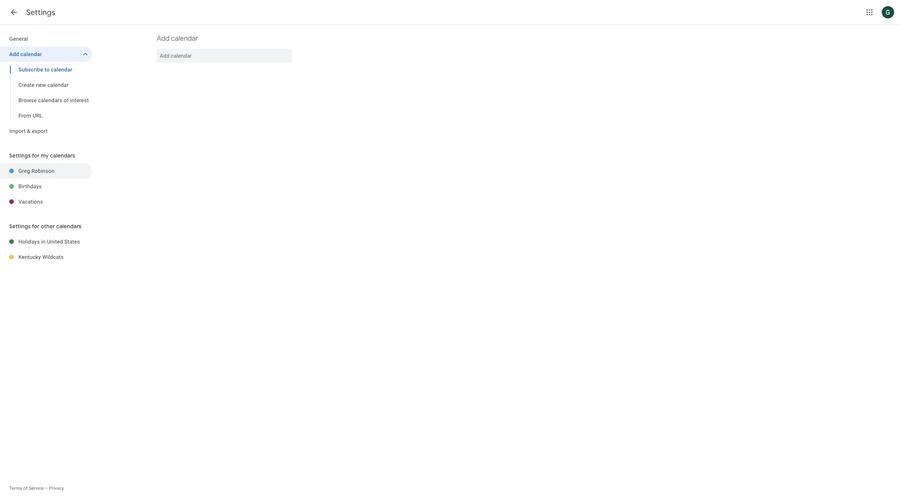 Task type: vqa. For each thing, say whether or not it's contained in the screenshot.
31 element
no



Task type: describe. For each thing, give the bounding box(es) containing it.
settings heading
[[26, 8, 55, 17]]

&
[[27, 128, 30, 134]]

settings for my calendars
[[9, 152, 75, 159]]

add calendar tree item
[[0, 46, 92, 62]]

add inside tree item
[[9, 51, 19, 57]]

interest
[[70, 97, 89, 103]]

vacations
[[18, 199, 43, 205]]

subscribe
[[18, 66, 43, 73]]

import
[[9, 128, 26, 134]]

tree containing general
[[0, 31, 92, 139]]

wildcats
[[42, 254, 64, 260]]

create new calendar
[[18, 82, 69, 88]]

for for other
[[32, 223, 39, 230]]

0 vertical spatial add
[[157, 34, 170, 43]]

to
[[45, 66, 50, 73]]

holidays in united states tree item
[[0, 234, 92, 249]]

vacations link
[[18, 194, 92, 209]]

0 vertical spatial calendars
[[38, 97, 62, 103]]

group containing subscribe to calendar
[[0, 62, 92, 123]]

browse calendars of interest
[[18, 97, 89, 103]]

from
[[18, 113, 31, 119]]

subscribe to calendar
[[18, 66, 72, 73]]

birthdays
[[18, 183, 42, 189]]

create
[[18, 82, 35, 88]]

add calendar inside tree item
[[9, 51, 42, 57]]

kentucky wildcats
[[18, 254, 64, 260]]

birthdays tree item
[[0, 179, 92, 194]]

my
[[41, 152, 49, 159]]

united
[[47, 239, 63, 245]]

greg robinson tree item
[[0, 163, 92, 179]]

service
[[29, 486, 44, 491]]

greg
[[18, 168, 30, 174]]

settings for my calendars tree
[[0, 163, 92, 209]]

calendars for my
[[50, 152, 75, 159]]

holidays in united states
[[18, 239, 80, 245]]

for for my
[[32, 152, 39, 159]]



Task type: locate. For each thing, give the bounding box(es) containing it.
2 for from the top
[[32, 223, 39, 230]]

import & export
[[9, 128, 48, 134]]

settings for settings for other calendars
[[9, 223, 31, 230]]

1 horizontal spatial of
[[64, 97, 69, 103]]

new
[[36, 82, 46, 88]]

of left interest
[[64, 97, 69, 103]]

vacations tree item
[[0, 194, 92, 209]]

url
[[33, 113, 43, 119]]

terms
[[9, 486, 22, 491]]

settings for other calendars
[[9, 223, 81, 230]]

birthdays link
[[18, 179, 92, 194]]

for left my
[[32, 152, 39, 159]]

add calendar
[[157, 34, 198, 43], [9, 51, 42, 57]]

tree
[[0, 31, 92, 139]]

settings right go back image
[[26, 8, 55, 17]]

for left "other"
[[32, 223, 39, 230]]

2 vertical spatial settings
[[9, 223, 31, 230]]

0 vertical spatial of
[[64, 97, 69, 103]]

holidays
[[18, 239, 40, 245]]

1 vertical spatial calendars
[[50, 152, 75, 159]]

–
[[45, 486, 48, 491]]

from url
[[18, 113, 43, 119]]

1 vertical spatial add calendar
[[9, 51, 42, 57]]

browse
[[18, 97, 37, 103]]

settings up holidays
[[9, 223, 31, 230]]

privacy link
[[49, 486, 64, 491]]

terms of service link
[[9, 486, 44, 491]]

of
[[64, 97, 69, 103], [23, 486, 28, 491]]

go back image
[[9, 8, 18, 17]]

calendars right my
[[50, 152, 75, 159]]

calendar inside tree item
[[21, 51, 42, 57]]

robinson
[[31, 168, 55, 174]]

holidays in united states link
[[18, 234, 92, 249]]

settings
[[26, 8, 55, 17], [9, 152, 31, 159], [9, 223, 31, 230]]

0 horizontal spatial add
[[9, 51, 19, 57]]

1 vertical spatial of
[[23, 486, 28, 491]]

of right terms on the bottom left of page
[[23, 486, 28, 491]]

kentucky wildcats link
[[18, 249, 92, 265]]

in
[[41, 239, 46, 245]]

0 vertical spatial settings
[[26, 8, 55, 17]]

for
[[32, 152, 39, 159], [32, 223, 39, 230]]

2 vertical spatial calendars
[[56, 223, 81, 230]]

terms of service – privacy
[[9, 486, 64, 491]]

calendars down create new calendar
[[38, 97, 62, 103]]

export
[[32, 128, 48, 134]]

general
[[9, 36, 28, 42]]

1 horizontal spatial add
[[157, 34, 170, 43]]

calendars up states
[[56, 223, 81, 230]]

1 for from the top
[[32, 152, 39, 159]]

1 vertical spatial add
[[9, 51, 19, 57]]

0 vertical spatial add calendar
[[157, 34, 198, 43]]

calendar
[[171, 34, 198, 43], [21, 51, 42, 57], [51, 66, 72, 73], [47, 82, 69, 88]]

1 horizontal spatial add calendar
[[157, 34, 198, 43]]

calendars for other
[[56, 223, 81, 230]]

settings for settings for my calendars
[[9, 152, 31, 159]]

Add calendar text field
[[160, 49, 289, 63]]

states
[[64, 239, 80, 245]]

1 vertical spatial settings
[[9, 152, 31, 159]]

add
[[157, 34, 170, 43], [9, 51, 19, 57]]

settings for settings
[[26, 8, 55, 17]]

0 horizontal spatial add calendar
[[9, 51, 42, 57]]

greg robinson
[[18, 168, 55, 174]]

other
[[41, 223, 55, 230]]

settings for other calendars tree
[[0, 234, 92, 265]]

settings up greg
[[9, 152, 31, 159]]

1 vertical spatial for
[[32, 223, 39, 230]]

kentucky wildcats tree item
[[0, 249, 92, 265]]

0 vertical spatial for
[[32, 152, 39, 159]]

group
[[0, 62, 92, 123]]

kentucky
[[18, 254, 41, 260]]

0 horizontal spatial of
[[23, 486, 28, 491]]

calendars
[[38, 97, 62, 103], [50, 152, 75, 159], [56, 223, 81, 230]]

privacy
[[49, 486, 64, 491]]



